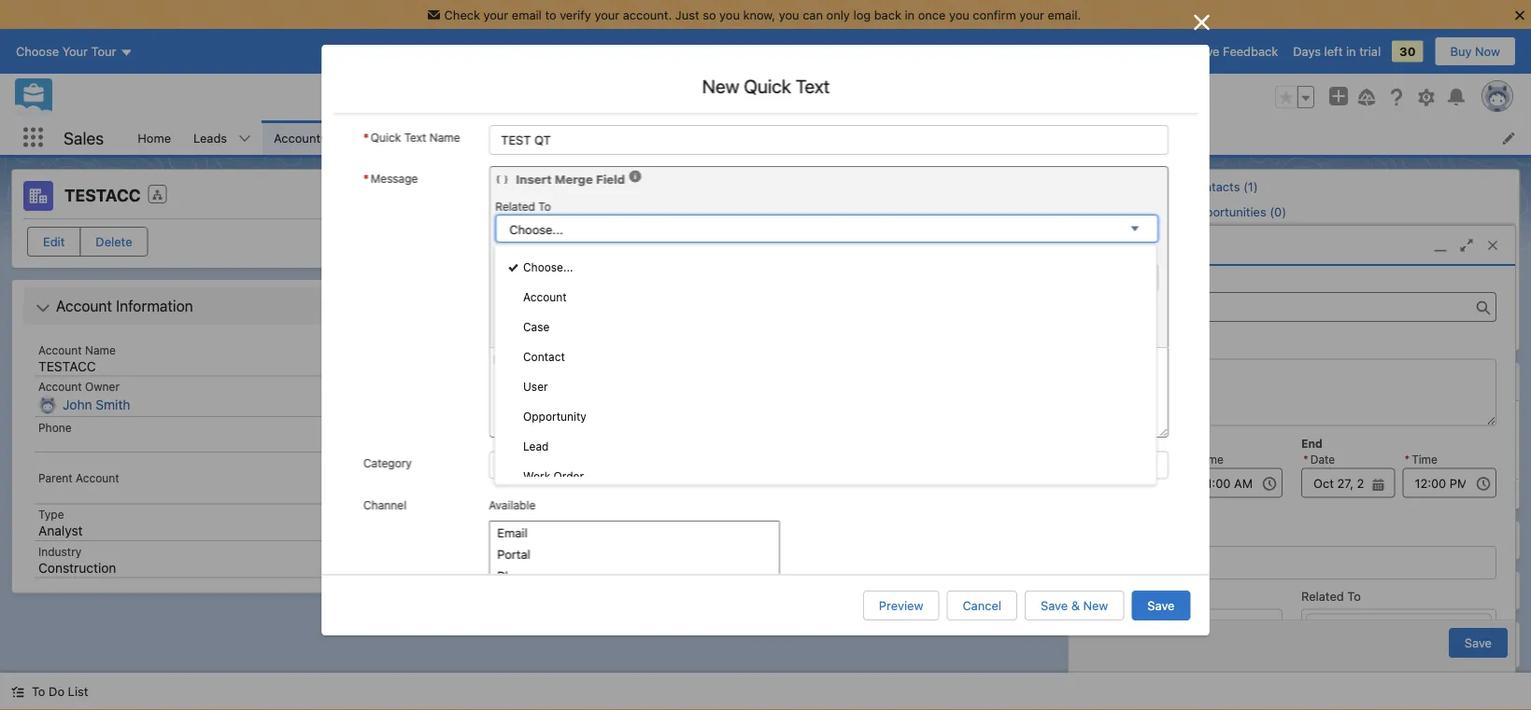 Task type: locate. For each thing, give the bounding box(es) containing it.
more
[[697, 510, 726, 524]]

insert inside button
[[511, 322, 543, 336]]

insert button
[[495, 314, 559, 344]]

list item
[[682, 121, 759, 155]]

insert for insert merge field
[[516, 172, 551, 186]]

to left do
[[32, 685, 45, 699]]

test contact link right "with"
[[581, 480, 672, 495]]

0 vertical spatial field
[[596, 172, 625, 186]]

contacts inside list item
[[373, 131, 424, 145]]

contact up phone:
[[1201, 413, 1259, 427]]

contact
[[1201, 413, 1259, 427], [615, 480, 672, 494]]

greetings
[[502, 459, 557, 473]]

leads list item
[[182, 121, 263, 155]]

in right back
[[905, 8, 915, 22]]

1 vertical spatial opportunities
[[1200, 533, 1289, 549]]

(0)
[[1293, 533, 1313, 549]]

now
[[1475, 44, 1500, 58]]

save inside "test event" dialog
[[1465, 637, 1492, 651]]

1 vertical spatial email
[[522, 385, 552, 399]]

test inside test contact title: email: phone:
[[1168, 413, 1198, 427]]

account
[[523, 291, 567, 304], [56, 298, 112, 315], [38, 344, 82, 357], [38, 381, 82, 394], [76, 472, 119, 485]]

1 horizontal spatial time
[[1412, 454, 1438, 467]]

to up opportunity
[[555, 385, 567, 399]]

testacc
[[64, 185, 141, 206], [38, 359, 96, 374]]

2 horizontal spatial save
[[1465, 637, 1492, 651]]

related
[[495, 200, 535, 213], [1301, 590, 1344, 604]]

orders (0) link
[[1189, 255, 1247, 270]]

opportunities inside list item
[[471, 131, 549, 145]]

1 horizontal spatial opportunities
[[1200, 533, 1289, 549]]

account inside account information dropdown button
[[56, 298, 112, 315]]

email inside test tasl you sent an email to
[[522, 385, 552, 399]]

0 horizontal spatial quick
[[370, 131, 401, 144]]

related to up call
[[495, 200, 551, 213]]

opportunities image
[[1166, 205, 1179, 218]]

1 vertical spatial contact
[[615, 480, 672, 494]]

0 horizontal spatial opportunities
[[471, 131, 549, 145]]

contracts (0)
[[1189, 230, 1264, 244]]

insert merge field
[[516, 172, 625, 186]]

you left sent
[[453, 385, 474, 399]]

1 horizontal spatial you
[[779, 8, 799, 22]]

2 vertical spatial to
[[811, 510, 823, 524]]

* inside group
[[1303, 454, 1309, 467]]

1 horizontal spatial save button
[[1449, 629, 1508, 659]]

opportunities list item
[[460, 121, 584, 155]]

& for overdue
[[495, 332, 504, 346]]

home link
[[126, 121, 182, 155]]

testacc up delete
[[64, 185, 141, 206]]

contacts list item
[[362, 121, 460, 155]]

you inside test tasl you sent an email to
[[453, 385, 474, 399]]

view all
[[1315, 488, 1359, 502]]

1 horizontal spatial text
[[795, 75, 829, 97]]

1 horizontal spatial to
[[538, 200, 551, 213]]

1 vertical spatial group
[[1301, 453, 1395, 498]]

to
[[545, 8, 556, 22], [555, 385, 567, 399], [811, 510, 823, 524]]

test inside dialog
[[1110, 238, 1140, 252]]

1 vertical spatial quick
[[370, 131, 401, 144]]

activities
[[757, 510, 808, 524]]

new down the so
[[702, 75, 739, 97]]

contacts image
[[1166, 179, 1179, 193], [1091, 616, 1114, 639]]

contacts image up opportunities icon
[[1166, 179, 1179, 193]]

0 horizontal spatial save button
[[1132, 591, 1191, 621]]

related inside "test event" dialog
[[1301, 590, 1344, 604]]

contact right order
[[615, 480, 672, 494]]

user link
[[495, 373, 1156, 403]]

1 you from the left
[[719, 8, 740, 22]]

new left cases icon
[[1083, 599, 1108, 613]]

2 vertical spatial to
[[32, 685, 45, 699]]

0 vertical spatial contacts image
[[1166, 179, 1179, 193]]

0 horizontal spatial contacts link
[[362, 121, 436, 155]]

lead
[[523, 440, 549, 453]]

1 vertical spatial to
[[555, 385, 567, 399]]

contact inside "you logged a call with test contact"
[[615, 480, 672, 494]]

test
[[1110, 238, 1140, 252], [451, 365, 483, 381], [1168, 413, 1198, 427], [581, 480, 611, 494]]

check
[[444, 8, 480, 22]]

information
[[116, 298, 193, 315]]

sales
[[64, 128, 104, 148], [581, 187, 617, 205]]

0 vertical spatial choose...
[[509, 223, 563, 237]]

test inside test tasl you sent an email to
[[451, 365, 483, 381]]

accounts list item
[[263, 121, 362, 155]]

1 vertical spatial you
[[453, 478, 474, 492]]

text default image
[[628, 170, 642, 183], [495, 173, 508, 186], [36, 301, 50, 316], [1492, 634, 1505, 647], [11, 686, 24, 699]]

test for contact
[[1168, 413, 1198, 427]]

choose... up 'case'
[[523, 261, 573, 274]]

0 vertical spatial save button
[[1132, 591, 1191, 621]]

october  •  2023 button
[[401, 418, 1130, 448]]

days
[[1293, 44, 1321, 58]]

group inside "test event" dialog
[[1301, 453, 1395, 498]]

insert up details
[[516, 172, 551, 186]]

* left message at left top
[[363, 172, 368, 185]]

type
[[38, 509, 64, 522]]

account link
[[495, 283, 1156, 313]]

2 horizontal spatial you
[[949, 8, 970, 22]]

1 vertical spatial insert
[[511, 322, 543, 336]]

opportunities (0)
[[1189, 205, 1286, 219]]

0 vertical spatial you
[[453, 385, 474, 399]]

opportunities up details
[[471, 131, 549, 145]]

contacts image
[[1166, 371, 1189, 393]]

to do list button
[[0, 674, 99, 711]]

0 vertical spatial contact
[[1201, 413, 1259, 427]]

contacts right contacts image
[[1200, 374, 1258, 390]]

back
[[874, 8, 901, 22]]

0 horizontal spatial &
[[495, 332, 504, 346]]

just
[[675, 8, 699, 22]]

2 you from the top
[[453, 478, 474, 492]]

no
[[678, 510, 694, 524]]

0 horizontal spatial to
[[32, 685, 45, 699]]

& inside 'button'
[[1071, 599, 1080, 613]]

contacts link right contacts image
[[1200, 374, 1283, 390]]

event
[[777, 232, 809, 246]]

Enter a greeting, note, or an answer to a question... text field
[[488, 348, 1168, 438]]

choose... down details link
[[509, 223, 563, 237]]

opportunities (0) link
[[1189, 205, 1286, 220]]

insert up contact
[[511, 322, 543, 336]]

0 vertical spatial name
[[429, 131, 460, 144]]

3 you from the left
[[949, 8, 970, 22]]

you left the can
[[779, 8, 799, 22]]

opportunity link
[[495, 403, 1156, 433]]

1 horizontal spatial save
[[1148, 599, 1175, 613]]

email left "verify"
[[512, 8, 542, 22]]

1 time from the left
[[1198, 454, 1224, 467]]

save & new button
[[1025, 591, 1124, 621]]

1 horizontal spatial field
[[596, 172, 625, 186]]

1 vertical spatial to
[[1347, 590, 1361, 604]]

group containing *
[[1301, 453, 1395, 498]]

1 horizontal spatial quick
[[743, 75, 791, 97]]

2 horizontal spatial your
[[1020, 8, 1044, 22]]

inverse image
[[1191, 11, 1213, 34]]

test up sent
[[451, 365, 483, 381]]

account for account name
[[38, 344, 82, 357]]

1 horizontal spatial a
[[520, 478, 526, 492]]

account name
[[38, 344, 116, 357]]

partners image
[[1166, 280, 1179, 293]]

field right merge
[[596, 172, 625, 186]]

1 horizontal spatial &
[[1071, 599, 1080, 613]]

1 horizontal spatial name
[[429, 131, 460, 144]]

group
[[1275, 86, 1314, 108], [1301, 453, 1395, 498]]

1 vertical spatial save button
[[1449, 629, 1508, 659]]

list
[[126, 121, 1531, 155]]

so
[[703, 8, 716, 22]]

overdue
[[507, 332, 558, 346]]

* left quick text name
[[363, 131, 368, 144]]

you
[[719, 8, 740, 22], [779, 8, 799, 22], [949, 8, 970, 22]]

* up view all link
[[1405, 454, 1410, 467]]

john smith link
[[63, 398, 130, 414]]

orders image
[[1166, 255, 1179, 268]]

0 vertical spatial opportunities
[[471, 131, 549, 145]]

opportunity
[[523, 410, 587, 423]]

1 horizontal spatial in
[[1346, 44, 1356, 58]]

account up john
[[38, 381, 82, 394]]

save button inside "test event" dialog
[[1449, 629, 1508, 659]]

1 horizontal spatial sales
[[581, 187, 617, 205]]

0 horizontal spatial field
[[495, 249, 520, 262]]

1 vertical spatial sales
[[581, 187, 617, 205]]

0 horizontal spatial your
[[484, 8, 508, 22]]

text down the can
[[795, 75, 829, 97]]

case link
[[495, 313, 1156, 343]]

you left logged
[[453, 478, 474, 492]]

you
[[453, 385, 474, 399], [453, 478, 474, 492]]

account.
[[623, 8, 672, 22]]

related to
[[495, 200, 551, 213], [1301, 590, 1361, 604]]

a left call
[[520, 478, 526, 492]]

task
[[628, 232, 654, 246]]

0 horizontal spatial text
[[404, 131, 426, 144]]

you right once at the right top of the page
[[949, 8, 970, 22]]

& inside dropdown button
[[495, 332, 504, 346]]

sales left home link
[[64, 128, 104, 148]]

log a call
[[450, 232, 506, 246]]

1 vertical spatial in
[[1346, 44, 1356, 58]]

0 horizontal spatial in
[[905, 8, 915, 22]]

to left "verify"
[[545, 8, 556, 22]]

0 vertical spatial a
[[474, 232, 481, 246]]

0 vertical spatial test contact link
[[1168, 413, 1259, 428]]

2 horizontal spatial to
[[1347, 590, 1361, 604]]

contacts link up message at left top
[[362, 121, 436, 155]]

1 vertical spatial contacts link
[[1200, 374, 1283, 390]]

insert
[[516, 172, 551, 186], [511, 322, 543, 336]]

0 vertical spatial related to
[[495, 200, 551, 213]]

0 horizontal spatial contacts
[[373, 131, 424, 145]]

1 horizontal spatial contacts
[[1200, 374, 1258, 390]]

1 vertical spatial name
[[85, 344, 116, 357]]

preview button
[[863, 591, 939, 621]]

contacts link
[[362, 121, 436, 155], [1200, 374, 1283, 390]]

sales down merge
[[581, 187, 617, 205]]

opportunities
[[471, 131, 549, 145], [1200, 533, 1289, 549]]

field down call
[[495, 249, 520, 262]]

to down the location text field at the right bottom of page
[[1347, 590, 1361, 604]]

contracts (0) link
[[1189, 230, 1264, 245]]

new left event
[[749, 232, 774, 246]]

know,
[[743, 8, 776, 22]]

test contact link up title:
[[1168, 413, 1259, 428]]

work
[[523, 470, 550, 483]]

contacts up message at left top
[[373, 131, 424, 145]]

quick up message at left top
[[370, 131, 401, 144]]

contracts image
[[1166, 230, 1179, 243]]

a inside "you logged a call with test contact"
[[520, 478, 526, 492]]

0 vertical spatial group
[[1275, 86, 1314, 108]]

save & new
[[1041, 599, 1108, 613]]

2 vertical spatial name
[[1087, 590, 1120, 604]]

related up call
[[495, 200, 535, 213]]

1 horizontal spatial contact
[[1201, 413, 1259, 427]]

save button
[[1132, 591, 1191, 621], [1449, 629, 1508, 659]]

0 vertical spatial insert
[[516, 172, 551, 186]]

contacts image down save & new
[[1091, 616, 1114, 639]]

0 horizontal spatial contact
[[615, 480, 672, 494]]

0 vertical spatial email
[[512, 8, 542, 22]]

*
[[363, 131, 368, 144], [363, 172, 368, 185], [1303, 454, 1309, 467], [1405, 454, 1410, 467]]

to down insert merge field
[[538, 200, 551, 213]]

1 you from the top
[[453, 385, 474, 399]]

0 vertical spatial &
[[495, 332, 504, 346]]

test up title:
[[1168, 413, 1198, 427]]

name left opportunities link
[[429, 131, 460, 144]]

test left event
[[1110, 238, 1140, 252]]

0 horizontal spatial save
[[1041, 599, 1068, 613]]

leave feedback link
[[1187, 44, 1278, 58]]

2 you from the left
[[779, 8, 799, 22]]

* left date
[[1303, 454, 1309, 467]]

1 vertical spatial related to
[[1301, 590, 1361, 604]]

quick down check your email to verify your account. just so you know, you can only log back in once you confirm your email.
[[743, 75, 791, 97]]

1 vertical spatial &
[[1071, 599, 1080, 613]]

list containing home
[[126, 121, 1531, 155]]

related to down the location text field at the right bottom of page
[[1301, 590, 1361, 604]]

text up message at left top
[[404, 131, 426, 144]]

1 vertical spatial choose...
[[523, 261, 573, 274]]

0 horizontal spatial time
[[1198, 454, 1224, 467]]

delete button
[[80, 227, 148, 257]]

new inside 'button'
[[1083, 599, 1108, 613]]

account up account name
[[56, 298, 112, 315]]

1 horizontal spatial contacts link
[[1200, 374, 1283, 390]]

0 horizontal spatial a
[[474, 232, 481, 246]]

opportunities up 'cases' link
[[1200, 533, 1289, 549]]

0 vertical spatial contacts
[[373, 131, 424, 145]]

0 horizontal spatial contacts image
[[1091, 616, 1114, 639]]

0 vertical spatial sales
[[64, 128, 104, 148]]

name
[[429, 131, 460, 144], [85, 344, 116, 357], [1087, 590, 1120, 604]]

logged
[[477, 478, 516, 492]]

cases image
[[1166, 306, 1179, 319]]

new event button
[[703, 224, 825, 254]]

leave feedback
[[1187, 44, 1278, 58]]

account inside account link
[[523, 291, 567, 304]]

days left in trial
[[1293, 44, 1381, 58]]

1 horizontal spatial related to
[[1301, 590, 1361, 604]]

your right "verify"
[[595, 8, 620, 22]]

0 horizontal spatial related
[[495, 200, 535, 213]]

1 horizontal spatial test contact link
[[1168, 413, 1259, 428]]

upcoming & overdue button
[[401, 324, 1130, 354]]

account up 'case'
[[523, 291, 567, 304]]

1 vertical spatial contacts image
[[1091, 616, 1114, 639]]

you logged a call with test contact
[[453, 478, 672, 494]]

test contact link
[[1168, 413, 1259, 428], [581, 480, 672, 495]]

testacc down account name
[[38, 359, 96, 374]]

time
[[1198, 454, 1224, 467], [1412, 454, 1438, 467]]

1 your from the left
[[484, 8, 508, 22]]

name inside "test event" dialog
[[1087, 590, 1120, 604]]

new for new event
[[749, 232, 774, 246]]

1 vertical spatial a
[[520, 478, 526, 492]]

1 horizontal spatial related
[[1301, 590, 1344, 604]]

None text field
[[488, 125, 1168, 155], [1301, 469, 1395, 498], [488, 125, 1168, 155], [1301, 469, 1395, 498]]

None text field
[[1087, 469, 1181, 498]]

related to inside "test event" dialog
[[1301, 590, 1361, 604]]

0 horizontal spatial you
[[719, 8, 740, 22]]

test right "with"
[[581, 480, 611, 494]]

contact link
[[495, 343, 1156, 373]]

1 horizontal spatial your
[[595, 8, 620, 22]]

0 horizontal spatial sales
[[64, 128, 104, 148]]

related down the location text field at the right bottom of page
[[1301, 590, 1344, 604]]

1 vertical spatial test contact link
[[581, 480, 672, 495]]

you right the so
[[719, 8, 740, 22]]

view all link
[[1155, 479, 1519, 509]]

in
[[905, 8, 915, 22], [1346, 44, 1356, 58]]

to inside "button"
[[32, 685, 45, 699]]

details
[[501, 187, 547, 205]]

field
[[596, 172, 625, 186], [495, 249, 520, 262]]

in right left
[[1346, 44, 1356, 58]]

contact inside test contact title: email: phone:
[[1201, 413, 1259, 427]]

name up owner at the bottom left
[[85, 344, 116, 357]]

account information button
[[27, 291, 361, 321]]

text default image inside account information dropdown button
[[36, 301, 50, 316]]

name left cases icon
[[1087, 590, 1120, 604]]

a inside button
[[474, 232, 481, 246]]

3 your from the left
[[1020, 8, 1044, 22]]

2 time from the left
[[1412, 454, 1438, 467]]

order
[[554, 470, 584, 483]]

1 vertical spatial field
[[495, 249, 520, 262]]

check your email to verify your account. just so you know, you can only log back in once you confirm your email.
[[444, 8, 1081, 22]]

2 horizontal spatial name
[[1087, 590, 1120, 604]]

account up account owner
[[38, 344, 82, 357]]

preview
[[879, 599, 923, 613]]

1 vertical spatial related
[[1301, 590, 1344, 604]]

new left the task
[[600, 232, 625, 246]]

your right "check"
[[484, 8, 508, 22]]

email right an
[[522, 385, 552, 399]]

a right 'log'
[[474, 232, 481, 246]]

account owner
[[38, 381, 120, 394]]

tab list
[[401, 178, 1131, 215]]

test event dialog
[[1068, 225, 1516, 691]]

0 vertical spatial text
[[795, 75, 829, 97]]

test for event
[[1110, 238, 1140, 252]]

your left email.
[[1020, 8, 1044, 22]]

to left load.
[[811, 510, 823, 524]]



Task type: describe. For each thing, give the bounding box(es) containing it.
accounts link
[[263, 121, 338, 155]]

all
[[1345, 488, 1359, 502]]

account right parent
[[76, 472, 119, 485]]

0 vertical spatial quick
[[743, 75, 791, 97]]

greetings button
[[488, 452, 1168, 480]]

sales inside tab list
[[581, 187, 617, 205]]

you inside "you logged a call with test contact"
[[453, 478, 474, 492]]

buy
[[1450, 44, 1472, 58]]

message
[[370, 172, 418, 185]]

opportunities for opportunities
[[471, 131, 549, 145]]

test contact title: email: phone:
[[1166, 413, 1259, 471]]

to inside test tasl you sent an email to
[[555, 385, 567, 399]]

1 vertical spatial testacc
[[38, 359, 96, 374]]

construction
[[38, 561, 116, 576]]

work order link
[[495, 462, 1156, 492]]

notes link
[[1200, 637, 1265, 654]]

0 vertical spatial to
[[545, 8, 556, 22]]

choose... link
[[495, 253, 1156, 283]]

Location text field
[[1087, 547, 1497, 580]]

october
[[430, 426, 480, 440]]

log a call button
[[404, 224, 522, 254]]

test contact element
[[1155, 409, 1519, 473]]

leads link
[[182, 121, 238, 155]]

0 horizontal spatial related to
[[495, 200, 551, 213]]

•
[[483, 426, 489, 440]]

once
[[918, 8, 946, 22]]

call
[[530, 478, 549, 492]]

0 horizontal spatial test contact link
[[581, 480, 672, 495]]

test inside "you logged a call with test contact"
[[581, 480, 611, 494]]

insert for insert
[[511, 322, 543, 336]]

analyst
[[38, 524, 83, 539]]

date
[[1310, 454, 1335, 467]]

edit button
[[27, 227, 81, 257]]

1 vertical spatial text
[[404, 131, 426, 144]]

with
[[552, 478, 576, 492]]

quick text name
[[370, 131, 460, 144]]

test event
[[1110, 238, 1182, 252]]

opportunities link
[[460, 121, 560, 155]]

0 vertical spatial in
[[905, 8, 915, 22]]

upcoming
[[430, 332, 492, 346]]

1 vertical spatial contacts
[[1200, 374, 1258, 390]]

only
[[826, 8, 850, 22]]

0 horizontal spatial name
[[85, 344, 116, 357]]

account for account
[[523, 291, 567, 304]]

new for new quick text
[[702, 75, 739, 97]]

Description text field
[[1087, 359, 1497, 427]]

load.
[[826, 510, 854, 524]]

work order
[[523, 470, 584, 483]]

new quick text
[[702, 75, 829, 97]]

choose... button
[[495, 215, 1158, 243]]

left
[[1324, 44, 1343, 58]]

new for new task
[[600, 232, 625, 246]]

phone
[[38, 421, 72, 434]]

log
[[853, 8, 871, 22]]

can
[[803, 8, 823, 22]]

buy now
[[1450, 44, 1500, 58]]

leads
[[193, 131, 227, 145]]

edit industry image
[[336, 561, 349, 575]]

account information
[[56, 298, 193, 315]]

& for new
[[1071, 599, 1080, 613]]

sent
[[477, 385, 502, 399]]

cases (0) link
[[1189, 306, 1243, 320]]

cases (0)
[[1189, 306, 1243, 320]]

parent account
[[38, 472, 119, 485]]

tab list containing details
[[401, 178, 1131, 215]]

sales link
[[581, 178, 617, 215]]

no more past activities to load.
[[678, 510, 854, 524]]

test tasl you sent an email to
[[451, 365, 570, 399]]

email:
[[1166, 443, 1200, 457]]

test for tasl
[[451, 365, 483, 381]]

2 your from the left
[[595, 8, 620, 22]]

title:
[[1166, 429, 1194, 443]]

email.
[[1048, 8, 1081, 22]]

cases image
[[1166, 580, 1189, 603]]

1 horizontal spatial contacts image
[[1166, 179, 1179, 193]]

list
[[68, 685, 88, 699]]

choose... inside popup button
[[509, 223, 563, 237]]

to inside "test event" dialog
[[1347, 590, 1361, 604]]

delete
[[96, 235, 132, 249]]

0 vertical spatial related
[[495, 200, 535, 213]]

industry
[[38, 546, 82, 559]]

new task button
[[554, 224, 670, 254]]

save inside 'button'
[[1041, 599, 1068, 613]]

call
[[484, 232, 506, 246]]

cancel
[[963, 599, 1002, 613]]

0 vertical spatial contacts link
[[362, 121, 436, 155]]

contacts image inside "test event" dialog
[[1091, 616, 1114, 639]]

0 vertical spatial to
[[538, 200, 551, 213]]

merge
[[554, 172, 593, 186]]

text default image inside to do list "button"
[[11, 686, 24, 699]]

account for account information
[[56, 298, 112, 315]]

edit
[[43, 235, 65, 249]]

end
[[1301, 438, 1323, 451]]

none text field inside "test event" dialog
[[1087, 469, 1181, 498]]

0 vertical spatial testacc
[[64, 185, 141, 206]]

event
[[1143, 238, 1182, 252]]

no more past activities to load. status
[[401, 510, 1131, 524]]

trial
[[1360, 44, 1381, 58]]

tasl
[[487, 365, 518, 381]]

partners (0)
[[1189, 280, 1256, 294]]

cases
[[1200, 584, 1239, 599]]

opportunities for opportunities (0)
[[1200, 533, 1289, 549]]

* date
[[1303, 454, 1335, 467]]

case
[[523, 320, 550, 334]]

opportunities (0)
[[1200, 533, 1313, 549]]

lead link
[[495, 433, 1156, 462]]

channel
[[363, 499, 406, 512]]

to do list
[[32, 685, 88, 699]]

test tasl link
[[451, 365, 518, 381]]

upcoming & overdue
[[430, 332, 558, 346]]

feedback
[[1223, 44, 1278, 58]]

contacts (1) link
[[1189, 179, 1258, 194]]

new task
[[600, 232, 654, 246]]

account for account owner
[[38, 381, 82, 394]]

john smith
[[63, 398, 130, 413]]

category
[[363, 457, 411, 470]]

smith
[[96, 398, 130, 413]]



Task type: vqa. For each thing, say whether or not it's contained in the screenshot.
1st Country from the right
no



